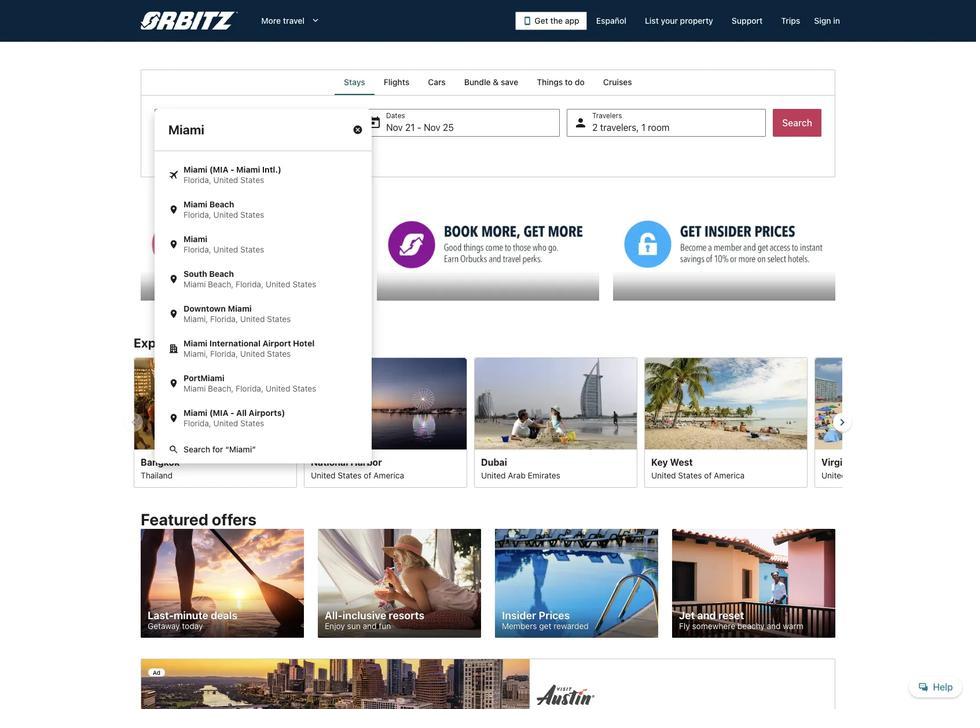 Task type: vqa. For each thing, say whether or not it's contained in the screenshot.


Task type: describe. For each thing, give the bounding box(es) containing it.
search for search
[[783, 118, 813, 128]]

trips
[[782, 16, 801, 25]]

list your property link
[[636, 10, 723, 31]]

virginia
[[822, 457, 857, 467]]

- for nov
[[418, 122, 422, 133]]

south beach featuring tropical scenes, general coastal views and a beach image
[[645, 357, 808, 449]]

united inside the miami (mia - all airports) florida, united states
[[214, 418, 238, 428]]

more travel
[[262, 16, 305, 25]]

inclusive
[[343, 610, 387, 622]]

bangkok
[[141, 457, 180, 467]]

small image for south beach
[[169, 274, 179, 284]]

dubai
[[481, 457, 507, 467]]

- for miami
[[231, 165, 234, 174]]

bangkok thailand
[[141, 457, 180, 480]]

downtown
[[184, 304, 226, 313]]

warm
[[784, 621, 804, 631]]

all-
[[325, 610, 343, 622]]

to
[[565, 77, 573, 87]]

support link
[[723, 10, 773, 31]]

portmiami miami beach, florida, united states
[[184, 373, 317, 393]]

things to do
[[537, 77, 585, 87]]

dubai united arab emirates
[[481, 457, 561, 480]]

miami (mia - miami intl.) florida, united states
[[184, 165, 282, 185]]

25
[[443, 122, 454, 133]]

fun
[[379, 621, 391, 631]]

more
[[262, 16, 281, 25]]

florida, inside portmiami miami beach, florida, united states
[[236, 384, 264, 393]]

a for flight
[[187, 148, 191, 158]]

21
[[406, 122, 415, 133]]

of for west
[[705, 470, 712, 480]]

cruises link
[[594, 70, 642, 95]]

south
[[184, 269, 207, 279]]

stays
[[181, 335, 213, 350]]

featured offers main content
[[0, 70, 977, 709]]

enjoy
[[325, 621, 345, 631]]

2
[[593, 122, 598, 133]]

sign in button
[[810, 10, 845, 31]]

all-inclusive resorts enjoy sun and fun
[[325, 610, 425, 631]]

small image for miami (mia - miami intl.)
[[169, 170, 179, 180]]

clear going to image
[[353, 125, 363, 135]]

florida, inside "miami beach florida, united states"
[[184, 210, 211, 220]]

get
[[540, 621, 552, 631]]

florida, inside "south beach miami beach, florida, united states"
[[236, 279, 264, 289]]

room
[[648, 122, 670, 133]]

search for "miami"
[[184, 444, 256, 454]]

bangkok featuring a bridge, skyline and a river or creek image
[[134, 357, 297, 449]]

explore stays in trending destinations
[[134, 335, 356, 350]]

miami (mia - all airports) florida, united states
[[184, 408, 285, 428]]

sign in
[[815, 16, 841, 25]]

insider prices members get rewarded
[[502, 610, 589, 631]]

international
[[210, 338, 261, 348]]

states inside miami international airport hotel miami, florida, united states
[[267, 349, 291, 359]]

harbor
[[351, 457, 382, 467]]

america for west
[[714, 470, 745, 480]]

united inside dubai united arab emirates
[[481, 470, 506, 480]]

of for beach
[[875, 470, 883, 480]]

united inside the miami (mia - miami intl.) florida, united states
[[214, 175, 238, 185]]

united inside the virginia beach united states of america
[[822, 470, 847, 480]]

states inside key west united states of america
[[679, 470, 703, 480]]

airport
[[263, 338, 291, 348]]

- for all
[[231, 408, 234, 418]]

small image for miami (mia - all airports)
[[169, 413, 179, 424]]

add a car
[[235, 148, 270, 158]]

nov 21 - nov 25
[[386, 122, 454, 133]]

all
[[236, 408, 247, 418]]

2 travelers, 1 room
[[593, 122, 670, 133]]

america for beach
[[885, 470, 915, 480]]

for
[[213, 444, 223, 454]]

get the app link
[[516, 12, 587, 30]]

florida, inside miami international airport hotel miami, florida, united states
[[210, 349, 238, 359]]

small image for miami beach
[[169, 205, 179, 215]]

show previous card image
[[127, 415, 141, 429]]

portmiami
[[184, 373, 225, 383]]

5 small image from the top
[[169, 444, 179, 455]]

2 opens in a new window image from the left
[[377, 205, 387, 216]]

your
[[661, 16, 678, 25]]

hotel
[[293, 338, 315, 348]]

miami inside "south beach miami beach, florida, united states"
[[184, 279, 206, 289]]

1
[[642, 122, 646, 133]]

travel
[[283, 16, 305, 25]]

list your property
[[645, 16, 714, 25]]

show next card image
[[836, 415, 850, 429]]

2 travelers, 1 room button
[[567, 109, 767, 137]]

of for harbor
[[364, 470, 372, 480]]

small image for downtown miami
[[169, 309, 179, 319]]

virginia beach showing a beach, general coastal views and a coastal town image
[[815, 357, 977, 449]]

small image for miami
[[169, 239, 179, 250]]

bundle
[[465, 77, 491, 87]]

beach for miami beach
[[210, 199, 234, 209]]

united inside national harbor united states of america
[[311, 470, 336, 480]]

states inside "miami beach florida, united states"
[[240, 210, 264, 220]]

national
[[311, 457, 349, 467]]

members
[[502, 621, 537, 631]]

united inside miami international airport hotel miami, florida, united states
[[240, 349, 265, 359]]

last-
[[148, 610, 174, 622]]

united inside downtown miami miami, florida, united states
[[240, 314, 265, 324]]

virginia beach united states of america
[[822, 457, 915, 480]]

get
[[535, 16, 549, 25]]

somewhere
[[693, 621, 736, 631]]

united inside portmiami miami beach, florida, united states
[[266, 384, 291, 393]]

miami inside "miami beach florida, united states"
[[184, 199, 208, 209]]

national harbor united states of america
[[311, 457, 404, 480]]

states inside downtown miami miami, florida, united states
[[267, 314, 291, 324]]

add a flight
[[170, 148, 213, 158]]

list
[[645, 16, 659, 25]]

sign
[[815, 16, 832, 25]]

bundle & save link
[[455, 70, 528, 95]]

1 opens in a new window image from the left
[[140, 205, 151, 216]]

things to do link
[[528, 70, 594, 95]]

explore
[[134, 335, 179, 350]]

miami inside miami international airport hotel miami, florida, united states
[[184, 338, 208, 348]]

1 nov from the left
[[386, 122, 403, 133]]

key west united states of america
[[652, 457, 745, 480]]

search button
[[774, 109, 822, 137]]

cars
[[428, 77, 446, 87]]

sun
[[347, 621, 361, 631]]

intl.)
[[262, 165, 282, 174]]

download the app button image
[[523, 16, 533, 25]]

miami beach florida, united states
[[184, 199, 264, 220]]



Task type: locate. For each thing, give the bounding box(es) containing it.
small image for portmiami
[[169, 378, 179, 389]]

airports)
[[249, 408, 285, 418]]

orbitz logo image
[[141, 12, 238, 30]]

2 horizontal spatial america
[[885, 470, 915, 480]]

small image left "portmiami"
[[169, 378, 179, 389]]

1 beach, from the top
[[208, 279, 234, 289]]

1 vertical spatial beach
[[209, 269, 234, 279]]

0 vertical spatial -
[[418, 122, 422, 133]]

do
[[575, 77, 585, 87]]

(mia inside the miami (mia - all airports) florida, united states
[[210, 408, 229, 418]]

add
[[170, 148, 185, 158], [235, 148, 250, 158]]

2 vertical spatial beach
[[859, 457, 887, 467]]

- inside the miami (mia - miami intl.) florida, united states
[[231, 165, 234, 174]]

florida,
[[184, 175, 211, 185], [184, 210, 211, 220], [184, 245, 211, 254], [236, 279, 264, 289], [210, 314, 238, 324], [210, 349, 238, 359], [236, 384, 264, 393], [184, 418, 211, 428]]

florida, up downtown miami miami, florida, united states
[[236, 279, 264, 289]]

states inside the miami (mia - miami intl.) florida, united states
[[240, 175, 264, 185]]

3 of from the left
[[875, 470, 883, 480]]

today
[[182, 621, 203, 631]]

small image left "miami beach florida, united states" at the left of the page
[[169, 205, 179, 215]]

states inside the virginia beach united states of america
[[849, 470, 873, 480]]

united down virginia
[[822, 470, 847, 480]]

jet and reset fly somewhere beachy and warm
[[680, 610, 804, 631]]

(mia for all
[[210, 408, 229, 418]]

small image
[[169, 205, 179, 215], [169, 239, 179, 250], [169, 309, 179, 319], [169, 344, 179, 354], [169, 444, 179, 455]]

(mia for miami
[[210, 165, 229, 174]]

thailand
[[141, 470, 173, 480]]

3 small image from the top
[[169, 309, 179, 319]]

fly
[[680, 621, 690, 631]]

beach inside "miami beach florida, united states"
[[210, 199, 234, 209]]

flights link
[[375, 70, 419, 95]]

1 vertical spatial miami,
[[184, 349, 208, 359]]

tab list inside featured offers main content
[[141, 70, 836, 95]]

2 add from the left
[[235, 148, 250, 158]]

states inside portmiami miami beach, florida, united states
[[293, 384, 317, 393]]

miami
[[184, 165, 208, 174], [236, 165, 260, 174], [184, 199, 208, 209], [184, 234, 208, 244], [184, 279, 206, 289], [228, 304, 252, 313], [184, 338, 208, 348], [184, 384, 206, 393], [184, 408, 208, 418]]

miami inside miami florida, united states
[[184, 234, 208, 244]]

beach right south
[[209, 269, 234, 279]]

stays
[[344, 77, 365, 87]]

2 america from the left
[[714, 470, 745, 480]]

2 miami, from the top
[[184, 349, 208, 359]]

states inside "south beach miami beach, florida, united states"
[[293, 279, 317, 289]]

flights
[[384, 77, 410, 87]]

2 horizontal spatial and
[[767, 621, 781, 631]]

tab list
[[141, 70, 836, 95]]

states inside national harbor united states of america
[[338, 470, 362, 480]]

of inside the virginia beach united states of america
[[875, 470, 883, 480]]

last-minute deals getaway today
[[148, 610, 238, 631]]

and left the fun
[[363, 621, 377, 631]]

florida, inside miami florida, united states
[[184, 245, 211, 254]]

2 a from the left
[[252, 148, 256, 158]]

0 vertical spatial beach
[[210, 199, 234, 209]]

florida, down flight
[[184, 175, 211, 185]]

south beach miami beach, florida, united states
[[184, 269, 317, 289]]

jet
[[680, 610, 696, 622]]

español button
[[587, 10, 636, 31]]

united
[[214, 175, 238, 185], [214, 210, 238, 220], [214, 245, 238, 254], [266, 279, 291, 289], [240, 314, 265, 324], [240, 349, 265, 359], [266, 384, 291, 393], [214, 418, 238, 428], [311, 470, 336, 480], [481, 470, 506, 480], [652, 470, 677, 480], [822, 470, 847, 480]]

florida, inside the miami (mia - all airports) florida, united states
[[184, 418, 211, 428]]

miami, inside miami international airport hotel miami, florida, united states
[[184, 349, 208, 359]]

united up "south beach miami beach, florida, united states" at the top of page
[[214, 245, 238, 254]]

west
[[671, 457, 693, 467]]

featured
[[141, 510, 209, 529]]

miami, down downtown at the top left
[[184, 314, 208, 324]]

states inside the miami (mia - all airports) florida, united states
[[240, 418, 264, 428]]

small image down add a flight
[[169, 170, 179, 180]]

small image for miami international airport hotel
[[169, 344, 179, 354]]

florida, up search for "miami"
[[184, 418, 211, 428]]

featured offers region
[[134, 504, 843, 645]]

nov left 25
[[424, 122, 441, 133]]

united down international
[[240, 349, 265, 359]]

beach inside the virginia beach united states of america
[[859, 457, 887, 467]]

arab
[[508, 470, 526, 480]]

nov left 21
[[386, 122, 403, 133]]

3 small image from the top
[[169, 378, 179, 389]]

1 vertical spatial -
[[231, 165, 234, 174]]

united down key at the right bottom of the page
[[652, 470, 677, 480]]

1 horizontal spatial of
[[705, 470, 712, 480]]

rewarded
[[554, 621, 589, 631]]

0 vertical spatial beach,
[[208, 279, 234, 289]]

support
[[732, 16, 763, 25]]

florida, down downtown at the top left
[[210, 314, 238, 324]]

beach down the miami (mia - miami intl.) florida, united states
[[210, 199, 234, 209]]

- inside the nov 21 - nov 25 button
[[418, 122, 422, 133]]

miami inside downtown miami miami, florida, united states
[[228, 304, 252, 313]]

minute
[[174, 610, 208, 622]]

beach for south beach
[[209, 269, 234, 279]]

0 horizontal spatial in
[[216, 335, 227, 350]]

miami, inside downtown miami miami, florida, united states
[[184, 314, 208, 324]]

3 america from the left
[[885, 470, 915, 480]]

america inside key west united states of america
[[714, 470, 745, 480]]

beach for virginia beach
[[859, 457, 887, 467]]

small image left downtown at the top left
[[169, 309, 179, 319]]

1 of from the left
[[364, 470, 372, 480]]

2 beach, from the top
[[208, 384, 234, 393]]

0 horizontal spatial search
[[184, 444, 210, 454]]

stays link
[[335, 70, 375, 95]]

miami florida, united states
[[184, 234, 264, 254]]

(mia down flight
[[210, 165, 229, 174]]

offers
[[212, 510, 257, 529]]

1 horizontal spatial nov
[[424, 122, 441, 133]]

0 vertical spatial search
[[783, 118, 813, 128]]

1 small image from the top
[[169, 170, 179, 180]]

united up airports)
[[266, 384, 291, 393]]

and right the jet
[[698, 610, 717, 622]]

2 nov from the left
[[424, 122, 441, 133]]

0 horizontal spatial of
[[364, 470, 372, 480]]

0 horizontal spatial a
[[187, 148, 191, 158]]

and inside all-inclusive resorts enjoy sun and fun
[[363, 621, 377, 631]]

1 add from the left
[[170, 148, 185, 158]]

opens in a new window image
[[140, 205, 151, 216], [377, 205, 387, 216]]

america
[[374, 470, 404, 480], [714, 470, 745, 480], [885, 470, 915, 480]]

1 vertical spatial in
[[216, 335, 227, 350]]

united inside "south beach miami beach, florida, united states"
[[266, 279, 291, 289]]

small image
[[169, 170, 179, 180], [169, 274, 179, 284], [169, 378, 179, 389], [169, 413, 179, 424]]

- left intl.)
[[231, 165, 234, 174]]

a for car
[[252, 148, 256, 158]]

add for add a car
[[235, 148, 250, 158]]

1 vertical spatial (mia
[[210, 408, 229, 418]]

add left flight
[[170, 148, 185, 158]]

save
[[501, 77, 519, 87]]

miami inside the miami (mia - all airports) florida, united states
[[184, 408, 208, 418]]

small image left south
[[169, 274, 179, 284]]

-
[[418, 122, 422, 133], [231, 165, 234, 174], [231, 408, 234, 418]]

united down all
[[214, 418, 238, 428]]

(mia
[[210, 165, 229, 174], [210, 408, 229, 418]]

1 (mia from the top
[[210, 165, 229, 174]]

&
[[493, 77, 499, 87]]

beach,
[[208, 279, 234, 289], [208, 384, 234, 393]]

(mia left all
[[210, 408, 229, 418]]

florida, down international
[[210, 349, 238, 359]]

things
[[537, 77, 563, 87]]

insider
[[502, 610, 537, 622]]

search for search for "miami"
[[184, 444, 210, 454]]

0 vertical spatial in
[[834, 16, 841, 25]]

united inside "miami beach florida, united states"
[[214, 210, 238, 220]]

1 vertical spatial beach,
[[208, 384, 234, 393]]

travelers,
[[601, 122, 639, 133]]

trending
[[229, 335, 280, 350]]

Going to text field
[[155, 109, 372, 151]]

(mia inside the miami (mia - miami intl.) florida, united states
[[210, 165, 229, 174]]

bundle & save
[[465, 77, 519, 87]]

beach, down "portmiami"
[[208, 384, 234, 393]]

a
[[187, 148, 191, 158], [252, 148, 256, 158]]

add left car
[[235, 148, 250, 158]]

beach right virginia
[[859, 457, 887, 467]]

2 small image from the top
[[169, 274, 179, 284]]

and
[[698, 610, 717, 622], [363, 621, 377, 631], [767, 621, 781, 631]]

small image left stays
[[169, 344, 179, 354]]

2 horizontal spatial of
[[875, 470, 883, 480]]

miami inside portmiami miami beach, florida, united states
[[184, 384, 206, 393]]

0 horizontal spatial america
[[374, 470, 404, 480]]

america inside the virginia beach united states of america
[[885, 470, 915, 480]]

more travel button
[[252, 10, 330, 31]]

- left all
[[231, 408, 234, 418]]

miami, up "portmiami"
[[184, 349, 208, 359]]

1 america from the left
[[374, 470, 404, 480]]

united up downtown miami miami, florida, united states
[[266, 279, 291, 289]]

1 horizontal spatial add
[[235, 148, 250, 158]]

2 (mia from the top
[[210, 408, 229, 418]]

united inside key west united states of america
[[652, 470, 677, 480]]

florida, up miami florida, united states
[[184, 210, 211, 220]]

america for harbor
[[374, 470, 404, 480]]

1 horizontal spatial search
[[783, 118, 813, 128]]

the
[[551, 16, 563, 25]]

a left car
[[252, 148, 256, 158]]

0 horizontal spatial opens in a new window image
[[140, 205, 151, 216]]

1 vertical spatial search
[[184, 444, 210, 454]]

1 horizontal spatial and
[[698, 610, 717, 622]]

emirates
[[528, 470, 561, 480]]

2 vertical spatial -
[[231, 408, 234, 418]]

getaway
[[148, 621, 180, 631]]

florida, up all
[[236, 384, 264, 393]]

nov 21 - nov 25 button
[[361, 109, 560, 137]]

in inside dropdown button
[[834, 16, 841, 25]]

united inside miami florida, united states
[[214, 245, 238, 254]]

beach, inside "south beach miami beach, florida, united states"
[[208, 279, 234, 289]]

in right 'sign' at right top
[[834, 16, 841, 25]]

united down 'national'
[[311, 470, 336, 480]]

app
[[565, 16, 580, 25]]

beach, up downtown at the top left
[[208, 279, 234, 289]]

4 small image from the top
[[169, 344, 179, 354]]

- inside the miami (mia - all airports) florida, united states
[[231, 408, 234, 418]]

states inside miami florida, united states
[[240, 245, 264, 254]]

united down dubai
[[481, 470, 506, 480]]

of inside national harbor united states of america
[[364, 470, 372, 480]]

america inside national harbor united states of america
[[374, 470, 404, 480]]

reset
[[719, 610, 745, 622]]

2 small image from the top
[[169, 239, 179, 250]]

and left warm
[[767, 621, 781, 631]]

0 horizontal spatial nov
[[386, 122, 403, 133]]

1 small image from the top
[[169, 205, 179, 215]]

a left flight
[[187, 148, 191, 158]]

united up miami florida, united states
[[214, 210, 238, 220]]

search
[[783, 118, 813, 128], [184, 444, 210, 454]]

1 a from the left
[[187, 148, 191, 158]]

1 horizontal spatial america
[[714, 470, 745, 480]]

miami international airport hotel miami, florida, united states
[[184, 338, 315, 359]]

of inside key west united states of america
[[705, 470, 712, 480]]

cruises
[[604, 77, 633, 87]]

small image right show previous card icon
[[169, 413, 179, 424]]

0 vertical spatial miami,
[[184, 314, 208, 324]]

flight
[[193, 148, 213, 158]]

florida, inside the miami (mia - miami intl.) florida, united states
[[184, 175, 211, 185]]

0 horizontal spatial add
[[170, 148, 185, 158]]

resorts
[[389, 610, 425, 622]]

prices
[[539, 610, 570, 622]]

states
[[240, 175, 264, 185], [240, 210, 264, 220], [240, 245, 264, 254], [293, 279, 317, 289], [267, 314, 291, 324], [267, 349, 291, 359], [293, 384, 317, 393], [240, 418, 264, 428], [338, 470, 362, 480], [679, 470, 703, 480], [849, 470, 873, 480]]

1 horizontal spatial a
[[252, 148, 256, 158]]

2 of from the left
[[705, 470, 712, 480]]

in right stays
[[216, 335, 227, 350]]

"miami"
[[225, 444, 256, 454]]

united up trending
[[240, 314, 265, 324]]

florida, inside downtown miami miami, florida, united states
[[210, 314, 238, 324]]

beachy
[[738, 621, 765, 631]]

key
[[652, 457, 668, 467]]

- right 21
[[418, 122, 422, 133]]

1 miami, from the top
[[184, 314, 208, 324]]

small image left miami florida, united states
[[169, 239, 179, 250]]

small image up bangkok
[[169, 444, 179, 455]]

tab list containing stays
[[141, 70, 836, 95]]

beach inside "south beach miami beach, florida, united states"
[[209, 269, 234, 279]]

florida, up south
[[184, 245, 211, 254]]

trips link
[[773, 10, 810, 31]]

search inside button
[[783, 118, 813, 128]]

jumeira beach and park featuring a beach as well as a small group of people image
[[475, 357, 638, 449]]

car
[[258, 148, 270, 158]]

1 horizontal spatial in
[[834, 16, 841, 25]]

deals
[[211, 610, 238, 622]]

1 horizontal spatial opens in a new window image
[[377, 205, 387, 216]]

united up "miami beach florida, united states" at the left of the page
[[214, 175, 238, 185]]

0 horizontal spatial and
[[363, 621, 377, 631]]

4 small image from the top
[[169, 413, 179, 424]]

beach, inside portmiami miami beach, florida, united states
[[208, 384, 234, 393]]

add for add a flight
[[170, 148, 185, 158]]

get the app
[[535, 16, 580, 25]]

0 vertical spatial (mia
[[210, 165, 229, 174]]

in inside featured offers main content
[[216, 335, 227, 350]]



